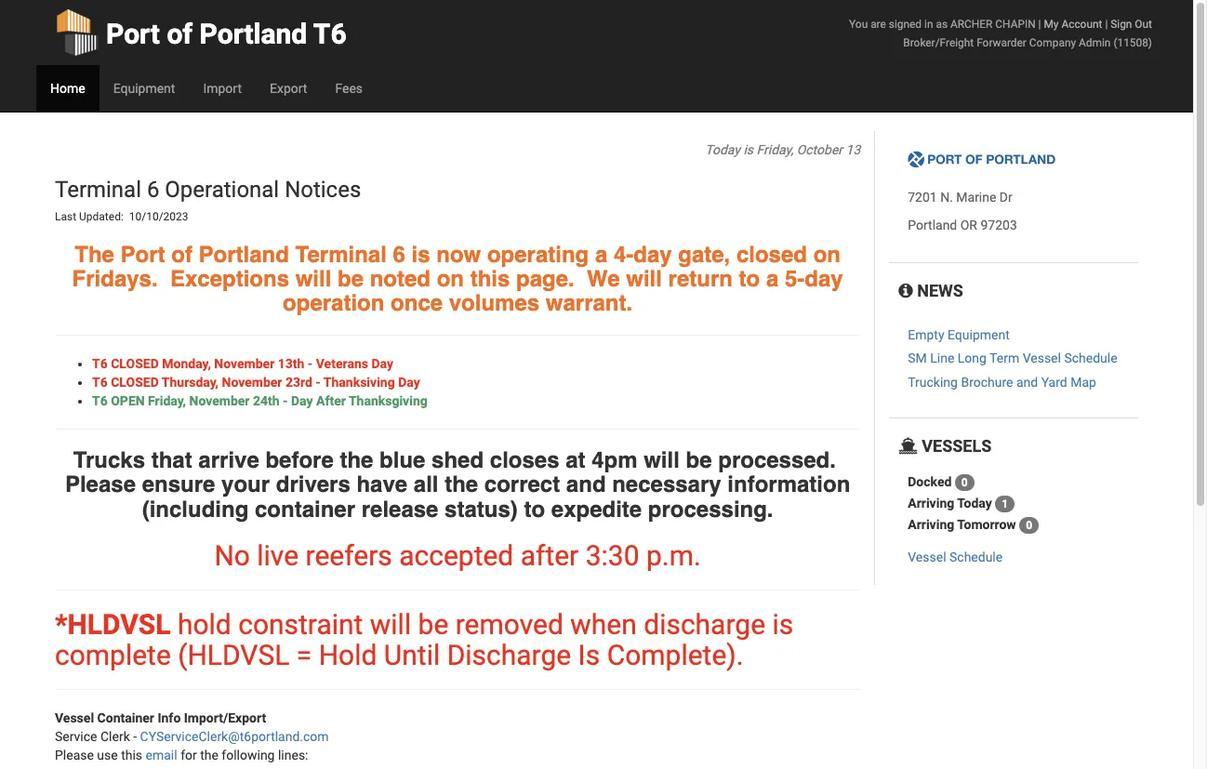 Task type: locate. For each thing, give the bounding box(es) containing it.
the right for
[[200, 748, 218, 763]]

-
[[308, 356, 313, 371], [316, 375, 321, 389], [283, 393, 288, 408], [133, 729, 137, 744]]

in
[[924, 18, 933, 31]]

1 horizontal spatial 6
[[393, 241, 405, 267]]

of
[[167, 18, 193, 50], [171, 241, 192, 267]]

6 up 10/10/2023
[[147, 177, 159, 203]]

0 vertical spatial portland
[[200, 18, 307, 50]]

1 vertical spatial schedule
[[949, 550, 1003, 565]]

1 vertical spatial arriving
[[908, 517, 954, 532]]

please
[[65, 472, 136, 498], [55, 748, 94, 763]]

when
[[570, 608, 637, 641]]

0 right docked
[[961, 476, 968, 489]]

vessel schedule
[[908, 550, 1003, 565]]

0 vertical spatial vessel
[[1023, 351, 1061, 366]]

- inside vessel container info import/export service clerk - cyserviceclerk@t6portland.com please use this email for the following lines:
[[133, 729, 137, 744]]

day
[[634, 241, 672, 267], [805, 266, 843, 292]]

exceptions
[[170, 266, 289, 292]]

1 vertical spatial is
[[412, 241, 430, 267]]

1 vertical spatial be
[[686, 447, 712, 473]]

please down service
[[55, 748, 94, 763]]

closes
[[490, 447, 559, 473]]

1 horizontal spatial and
[[1016, 375, 1038, 390]]

portland down terminal 6 operational notices last updated:  10/10/2023 at the left of page
[[199, 241, 289, 267]]

day down the 23rd
[[291, 393, 313, 408]]

day up thanksgiving
[[398, 375, 420, 389]]

1 horizontal spatial be
[[418, 608, 449, 641]]

- right clerk
[[133, 729, 137, 744]]

arriving up vessel schedule
[[908, 517, 954, 532]]

24th
[[253, 393, 280, 408]]

1 horizontal spatial this
[[470, 266, 510, 292]]

home
[[50, 81, 85, 96]]

that
[[151, 447, 192, 473]]

0 vertical spatial of
[[167, 18, 193, 50]]

noted
[[370, 266, 431, 292]]

2 horizontal spatial day
[[398, 375, 420, 389]]

0 horizontal spatial is
[[412, 241, 430, 267]]

0 horizontal spatial terminal
[[55, 177, 141, 203]]

is right discharge
[[772, 608, 793, 641]]

day up "thanksiving"
[[371, 356, 393, 371]]

empty equipment sm line long term vessel schedule trucking brochure and yard map
[[908, 327, 1117, 390]]

portland up import popup button
[[200, 18, 307, 50]]

for
[[181, 748, 197, 763]]

2 vertical spatial is
[[772, 608, 793, 641]]

p.m.
[[646, 539, 701, 572]]

friday, down thursday,
[[148, 393, 186, 408]]

port up equipment popup button
[[106, 18, 160, 50]]

and right correct
[[566, 472, 606, 498]]

operational
[[165, 177, 279, 203]]

equipment button
[[99, 65, 189, 112]]

drivers
[[276, 472, 350, 498]]

portland or 97203
[[908, 218, 1017, 233]]

is left now at the left top of page
[[412, 241, 430, 267]]

1 horizontal spatial day
[[371, 356, 393, 371]]

0 vertical spatial today
[[705, 142, 740, 157]]

a left 4- at top
[[595, 241, 607, 267]]

a
[[595, 241, 607, 267], [766, 266, 779, 292]]

portland down 7201 at the top of the page
[[908, 218, 957, 233]]

97203
[[981, 218, 1017, 233]]

this inside the port of portland terminal 6 is now operating a 4-day gate, closed on fridays .  exceptions will be noted on this page.  we will return to a 5-day operation once volumes warrant.
[[470, 266, 510, 292]]

1 horizontal spatial vessel
[[908, 550, 946, 565]]

1 vertical spatial terminal
[[295, 241, 387, 267]]

0 horizontal spatial equipment
[[113, 81, 175, 96]]

0 vertical spatial be
[[338, 266, 364, 292]]

2 | from the left
[[1105, 18, 1108, 31]]

0 vertical spatial please
[[65, 472, 136, 498]]

1 horizontal spatial today
[[957, 495, 992, 510]]

vessel schedule link
[[908, 550, 1003, 565]]

the left blue
[[340, 447, 373, 473]]

of down 10/10/2023
[[171, 241, 192, 267]]

schedule
[[1064, 351, 1117, 366], [949, 550, 1003, 565]]

schedule down tomorrow
[[949, 550, 1003, 565]]

and left yard
[[1016, 375, 1038, 390]]

be inside the trucks that arrive before the blue shed closes at 4pm will be processed. please ensure your drivers have all the correct and necessary information (including container release status) to expedite processing.
[[686, 447, 712, 473]]

this right once
[[470, 266, 510, 292]]

0 vertical spatial friday,
[[756, 142, 793, 157]]

thanksgiving
[[349, 393, 428, 408]]

1 vertical spatial portland
[[908, 218, 957, 233]]

long
[[958, 351, 987, 366]]

sign out link
[[1111, 18, 1152, 31]]

as
[[936, 18, 948, 31]]

friday, left october
[[756, 142, 793, 157]]

dr
[[1000, 190, 1013, 205]]

terminal 6 operational notices last updated:  10/10/2023
[[55, 177, 367, 224]]

today
[[705, 142, 740, 157], [957, 495, 992, 510]]

t6 up fees dropdown button
[[313, 18, 347, 50]]

0 vertical spatial day
[[371, 356, 393, 371]]

the port of portland terminal 6 is now operating a 4-day gate, closed on fridays .  exceptions will be noted on this page.  we will return to a 5-day operation once volumes warrant.
[[72, 241, 843, 317]]

a left the 5-
[[766, 266, 779, 292]]

notices
[[285, 177, 361, 203]]

day left info circle image
[[805, 266, 843, 292]]

0 horizontal spatial today
[[705, 142, 740, 157]]

out
[[1135, 18, 1152, 31]]

terminal inside the port of portland terminal 6 is now operating a 4-day gate, closed on fridays .  exceptions will be noted on this page.  we will return to a 5-day operation once volumes warrant.
[[295, 241, 387, 267]]

be left noted
[[338, 266, 364, 292]]

be
[[338, 266, 364, 292], [686, 447, 712, 473], [418, 608, 449, 641]]

vessel up yard
[[1023, 351, 1061, 366]]

| left sign
[[1105, 18, 1108, 31]]

0 vertical spatial arriving
[[908, 495, 954, 510]]

1 horizontal spatial terminal
[[295, 241, 387, 267]]

0 vertical spatial 0
[[961, 476, 968, 489]]

(hldvsl
[[178, 639, 290, 671]]

0 vertical spatial is
[[743, 142, 753, 157]]

my account link
[[1044, 18, 1102, 31]]

port of portland t6
[[106, 18, 347, 50]]

will down reefers
[[370, 608, 411, 641]]

0 horizontal spatial 6
[[147, 177, 159, 203]]

on right the 5-
[[813, 241, 841, 267]]

blue
[[380, 447, 425, 473]]

0 vertical spatial schedule
[[1064, 351, 1117, 366]]

volumes
[[449, 290, 540, 317]]

7201 n. marine dr
[[908, 190, 1013, 205]]

to up after
[[524, 496, 545, 522]]

0 horizontal spatial to
[[524, 496, 545, 522]]

1 vertical spatial 0
[[1026, 519, 1032, 532]]

arrive
[[198, 447, 259, 473]]

equipment inside popup button
[[113, 81, 175, 96]]

0 horizontal spatial the
[[200, 748, 218, 763]]

portland inside the port of portland terminal 6 is now operating a 4-day gate, closed on fridays .  exceptions will be noted on this page.  we will return to a 5-day operation once volumes warrant.
[[199, 241, 289, 267]]

6 inside terminal 6 operational notices last updated:  10/10/2023
[[147, 177, 159, 203]]

0 vertical spatial november
[[214, 356, 275, 371]]

the
[[340, 447, 373, 473], [445, 472, 478, 498], [200, 748, 218, 763]]

info circle image
[[899, 283, 913, 300]]

0 horizontal spatial and
[[566, 472, 606, 498]]

marine
[[956, 190, 996, 205]]

0 vertical spatial to
[[739, 266, 760, 292]]

vessel for vessel schedule
[[908, 550, 946, 565]]

sm line long term vessel schedule link
[[908, 351, 1117, 366]]

0 right tomorrow
[[1026, 519, 1032, 532]]

1 horizontal spatial day
[[805, 266, 843, 292]]

the inside vessel container info import/export service clerk - cyserviceclerk@t6portland.com please use this email for the following lines:
[[200, 748, 218, 763]]

on right noted
[[437, 266, 464, 292]]

news
[[913, 281, 963, 301]]

will right the we
[[626, 266, 662, 292]]

of inside the port of portland terminal 6 is now operating a 4-day gate, closed on fridays .  exceptions will be noted on this page.  we will return to a 5-day operation once volumes warrant.
[[171, 241, 192, 267]]

be down accepted
[[418, 608, 449, 641]]

or
[[960, 218, 977, 233]]

day left gate,
[[634, 241, 672, 267]]

1 horizontal spatial to
[[739, 266, 760, 292]]

be up 'processing.'
[[686, 447, 712, 473]]

now
[[436, 241, 481, 267]]

is
[[578, 639, 600, 671]]

1 vertical spatial of
[[171, 241, 192, 267]]

1 vertical spatial equipment
[[948, 327, 1010, 342]]

4pm
[[592, 447, 638, 473]]

equipment right home
[[113, 81, 175, 96]]

2 vertical spatial portland
[[199, 241, 289, 267]]

6
[[147, 177, 159, 203], [393, 241, 405, 267]]

1 closed from the top
[[111, 356, 159, 371]]

0
[[961, 476, 968, 489], [1026, 519, 1032, 532]]

0 horizontal spatial this
[[121, 748, 142, 763]]

0 vertical spatial terminal
[[55, 177, 141, 203]]

1 vertical spatial this
[[121, 748, 142, 763]]

of up equipment popup button
[[167, 18, 193, 50]]

2 vertical spatial vessel
[[55, 710, 94, 725]]

please inside the trucks that arrive before the blue shed closes at 4pm will be processed. please ensure your drivers have all the correct and necessary information (including container release status) to expedite processing.
[[65, 472, 136, 498]]

1 horizontal spatial friday,
[[756, 142, 793, 157]]

open
[[111, 393, 145, 408]]

0 vertical spatial closed
[[111, 356, 159, 371]]

vessel for vessel container info import/export service clerk - cyserviceclerk@t6portland.com please use this email for the following lines:
[[55, 710, 94, 725]]

arriving down docked
[[908, 495, 954, 510]]

vessel up service
[[55, 710, 94, 725]]

be inside the port of portland terminal 6 is now operating a 4-day gate, closed on fridays .  exceptions will be noted on this page.  we will return to a 5-day operation once volumes warrant.
[[338, 266, 364, 292]]

0 horizontal spatial vessel
[[55, 710, 94, 725]]

vessel inside vessel container info import/export service clerk - cyserviceclerk@t6portland.com please use this email for the following lines:
[[55, 710, 94, 725]]

- right 24th
[[283, 393, 288, 408]]

will right 4pm on the bottom of page
[[644, 447, 680, 473]]

port inside the port of portland terminal 6 is now operating a 4-day gate, closed on fridays .  exceptions will be noted on this page.  we will return to a 5-day operation once volumes warrant.
[[121, 241, 165, 267]]

trucks that arrive before the blue shed closes at 4pm will be processed. please ensure your drivers have all the correct and necessary information (including container release status) to expedite processing.
[[65, 447, 850, 522]]

this inside vessel container info import/export service clerk - cyserviceclerk@t6portland.com please use this email for the following lines:
[[121, 748, 142, 763]]

of inside port of portland t6 link
[[167, 18, 193, 50]]

1 vertical spatial today
[[957, 495, 992, 510]]

=
[[296, 639, 312, 671]]

1 horizontal spatial schedule
[[1064, 351, 1117, 366]]

is left october
[[743, 142, 753, 157]]

1 vertical spatial and
[[566, 472, 606, 498]]

portland
[[200, 18, 307, 50], [908, 218, 957, 233], [199, 241, 289, 267]]

this
[[470, 266, 510, 292], [121, 748, 142, 763]]

1 vertical spatial 6
[[393, 241, 405, 267]]

account
[[1061, 18, 1102, 31]]

cyserviceclerk@t6portland.com
[[140, 729, 329, 744]]

port down 10/10/2023
[[121, 241, 165, 267]]

terminal up last
[[55, 177, 141, 203]]

1 vertical spatial november
[[222, 375, 282, 389]]

vessel down docked 0 arriving today 1 arriving tomorrow 0
[[908, 550, 946, 565]]

2 vertical spatial day
[[291, 393, 313, 408]]

1 vertical spatial day
[[398, 375, 420, 389]]

2 vertical spatial be
[[418, 608, 449, 641]]

day
[[371, 356, 393, 371], [398, 375, 420, 389], [291, 393, 313, 408]]

friday, inside t6 closed monday, november 13th - veterans day t6 closed thursday, november 23rd - thanksiving day t6 open friday, november 24th - day after thanksgiving
[[148, 393, 186, 408]]

1 vertical spatial vessel
[[908, 550, 946, 565]]

1 vertical spatial friday,
[[148, 393, 186, 408]]

will inside hold constraint will be removed when discharge is complete (hldvsl = hold until discharge is complete).
[[370, 608, 411, 641]]

0 vertical spatial and
[[1016, 375, 1038, 390]]

monday,
[[162, 356, 211, 371]]

2 horizontal spatial be
[[686, 447, 712, 473]]

line
[[930, 351, 954, 366]]

schedule inside empty equipment sm line long term vessel schedule trucking brochure and yard map
[[1064, 351, 1117, 366]]

be inside hold constraint will be removed when discharge is complete (hldvsl = hold until discharge is complete).
[[418, 608, 449, 641]]

operating
[[487, 241, 589, 267]]

1 vertical spatial to
[[524, 496, 545, 522]]

fridays
[[72, 266, 152, 292]]

0 horizontal spatial be
[[338, 266, 364, 292]]

equipment up long
[[948, 327, 1010, 342]]

shed
[[432, 447, 484, 473]]

6 up once
[[393, 241, 405, 267]]

please left that
[[65, 472, 136, 498]]

terminal up "operation" in the left of the page
[[295, 241, 387, 267]]

*hldvsl
[[55, 608, 171, 641]]

1 vertical spatial port
[[121, 241, 165, 267]]

0 vertical spatial equipment
[[113, 81, 175, 96]]

this right use
[[121, 748, 142, 763]]

1 horizontal spatial equipment
[[948, 327, 1010, 342]]

t6 left open
[[92, 393, 108, 408]]

schedule up map
[[1064, 351, 1117, 366]]

2 horizontal spatial vessel
[[1023, 351, 1061, 366]]

vessel
[[1023, 351, 1061, 366], [908, 550, 946, 565], [55, 710, 94, 725]]

archer
[[950, 18, 993, 31]]

0 horizontal spatial friday,
[[148, 393, 186, 408]]

1 vertical spatial closed
[[111, 375, 159, 389]]

1 vertical spatial please
[[55, 748, 94, 763]]

0 vertical spatial 6
[[147, 177, 159, 203]]

closed
[[736, 241, 807, 267]]

the right all
[[445, 472, 478, 498]]

2 horizontal spatial is
[[772, 608, 793, 641]]

veterans
[[316, 356, 368, 371]]

0 horizontal spatial |
[[1038, 18, 1041, 31]]

0 vertical spatial this
[[470, 266, 510, 292]]

terminal inside terminal 6 operational notices last updated:  10/10/2023
[[55, 177, 141, 203]]

import button
[[189, 65, 256, 112]]

- right '13th'
[[308, 356, 313, 371]]

1 horizontal spatial |
[[1105, 18, 1108, 31]]

0 horizontal spatial day
[[291, 393, 313, 408]]

status)
[[445, 496, 518, 522]]

after
[[520, 539, 579, 572]]

to left the 5-
[[739, 266, 760, 292]]

| left my
[[1038, 18, 1041, 31]]

hold
[[178, 608, 231, 641]]



Task type: vqa. For each thing, say whether or not it's contained in the screenshot.
general data protection statement link
no



Task type: describe. For each thing, give the bounding box(es) containing it.
6 inside the port of portland terminal 6 is now operating a 4-day gate, closed on fridays .  exceptions will be noted on this page.  we will return to a 5-day operation once volumes warrant.
[[393, 241, 405, 267]]

term
[[990, 351, 1019, 366]]

empty equipment link
[[908, 327, 1010, 342]]

yard
[[1041, 375, 1067, 390]]

chapin
[[995, 18, 1036, 31]]

is inside the port of portland terminal 6 is now operating a 4-day gate, closed on fridays .  exceptions will be noted on this page.  we will return to a 5-day operation once volumes warrant.
[[412, 241, 430, 267]]

1 horizontal spatial on
[[813, 241, 841, 267]]

forwarder
[[977, 36, 1027, 49]]

necessary
[[612, 472, 721, 498]]

accepted
[[399, 539, 514, 572]]

removed
[[455, 608, 563, 641]]

7201
[[908, 190, 937, 205]]

1 horizontal spatial is
[[743, 142, 753, 157]]

return
[[668, 266, 733, 292]]

after
[[316, 393, 346, 408]]

2 horizontal spatial the
[[445, 472, 478, 498]]

0 horizontal spatial day
[[634, 241, 672, 267]]

my
[[1044, 18, 1059, 31]]

operation
[[283, 290, 384, 317]]

tomorrow
[[957, 517, 1016, 532]]

is inside hold constraint will be removed when discharge is complete (hldvsl = hold until discharge is complete).
[[772, 608, 793, 641]]

and inside the trucks that arrive before the blue shed closes at 4pm will be processed. please ensure your drivers have all the correct and necessary information (including container release status) to expedite processing.
[[566, 472, 606, 498]]

n.
[[940, 190, 953, 205]]

reefers
[[306, 539, 392, 572]]

email
[[146, 748, 177, 763]]

today is friday, october 13
[[705, 142, 860, 157]]

service
[[55, 729, 97, 744]]

fees
[[335, 81, 363, 96]]

please inside vessel container info import/export service clerk - cyserviceclerk@t6portland.com please use this email for the following lines:
[[55, 748, 94, 763]]

23rd
[[285, 375, 312, 389]]

(including
[[142, 496, 249, 522]]

3:30
[[586, 539, 639, 572]]

october
[[797, 142, 843, 157]]

port of portland t6 image
[[908, 151, 1057, 170]]

processed.
[[718, 447, 836, 473]]

0 horizontal spatial 0
[[961, 476, 968, 489]]

0 vertical spatial port
[[106, 18, 160, 50]]

2 arriving from the top
[[908, 517, 954, 532]]

are
[[871, 18, 886, 31]]

map
[[1071, 375, 1096, 390]]

10/10/2023
[[129, 211, 188, 224]]

cyserviceclerk@t6portland.com link
[[140, 729, 329, 744]]

sign
[[1111, 18, 1132, 31]]

you
[[849, 18, 868, 31]]

export button
[[256, 65, 321, 112]]

last
[[55, 211, 76, 224]]

no
[[214, 539, 250, 572]]

lines:
[[278, 748, 308, 763]]

t6 up trucks
[[92, 375, 108, 389]]

thanksiving
[[323, 375, 395, 389]]

no live reefers accepted after 3:30 p.m.
[[214, 539, 701, 572]]

broker/freight
[[903, 36, 974, 49]]

trucking
[[908, 375, 958, 390]]

will right exceptions
[[295, 266, 331, 292]]

email link
[[146, 748, 177, 763]]

ship image
[[899, 438, 918, 455]]

all
[[414, 472, 438, 498]]

vessels
[[918, 436, 992, 456]]

brochure
[[961, 375, 1013, 390]]

discharge
[[447, 639, 571, 671]]

at
[[566, 447, 585, 473]]

warrant.
[[546, 290, 633, 317]]

to inside the trucks that arrive before the blue shed closes at 4pm will be processed. please ensure your drivers have all the correct and necessary information (including container release status) to expedite processing.
[[524, 496, 545, 522]]

2 vertical spatial november
[[189, 393, 250, 408]]

trucking brochure and yard map link
[[908, 375, 1096, 390]]

1 arriving from the top
[[908, 495, 954, 510]]

before
[[265, 447, 334, 473]]

5-
[[785, 266, 805, 292]]

constraint
[[238, 608, 363, 641]]

docked
[[908, 474, 952, 489]]

docked 0 arriving today 1 arriving tomorrow 0
[[908, 474, 1032, 532]]

will inside the trucks that arrive before the blue shed closes at 4pm will be processed. please ensure your drivers have all the correct and necessary information (including container release status) to expedite processing.
[[644, 447, 680, 473]]

vessel inside empty equipment sm line long term vessel schedule trucking brochure and yard map
[[1023, 351, 1061, 366]]

1 horizontal spatial the
[[340, 447, 373, 473]]

0 horizontal spatial schedule
[[949, 550, 1003, 565]]

and inside empty equipment sm line long term vessel schedule trucking brochure and yard map
[[1016, 375, 1038, 390]]

1 horizontal spatial 0
[[1026, 519, 1032, 532]]

info
[[158, 710, 181, 725]]

the
[[75, 241, 114, 267]]

have
[[357, 472, 407, 498]]

until
[[384, 639, 440, 671]]

live
[[257, 539, 299, 572]]

thursday,
[[162, 375, 219, 389]]

processing.
[[648, 496, 773, 522]]

fees button
[[321, 65, 377, 112]]

home button
[[36, 65, 99, 112]]

2 closed from the top
[[111, 375, 159, 389]]

expedite
[[551, 496, 642, 522]]

0 horizontal spatial a
[[595, 241, 607, 267]]

to inside the port of portland terminal 6 is now operating a 4-day gate, closed on fridays .  exceptions will be noted on this page.  we will return to a 5-day operation once volumes warrant.
[[739, 266, 760, 292]]

following
[[222, 748, 275, 763]]

discharge
[[644, 608, 765, 641]]

- right the 23rd
[[316, 375, 321, 389]]

t6 down fridays in the top left of the page
[[92, 356, 108, 371]]

complete).
[[607, 639, 744, 671]]

1 horizontal spatial a
[[766, 266, 779, 292]]

13
[[846, 142, 860, 157]]

sm
[[908, 351, 927, 366]]

0 horizontal spatial on
[[437, 266, 464, 292]]

complete
[[55, 639, 171, 671]]

4-
[[614, 241, 634, 267]]

trucks
[[73, 447, 145, 473]]

equipment inside empty equipment sm line long term vessel schedule trucking brochure and yard map
[[948, 327, 1010, 342]]

admin
[[1079, 36, 1111, 49]]

1 | from the left
[[1038, 18, 1041, 31]]

import/export
[[184, 710, 266, 725]]

information
[[728, 472, 850, 498]]

container
[[255, 496, 355, 522]]

export
[[270, 81, 307, 96]]

release
[[361, 496, 438, 522]]

today inside docked 0 arriving today 1 arriving tomorrow 0
[[957, 495, 992, 510]]



